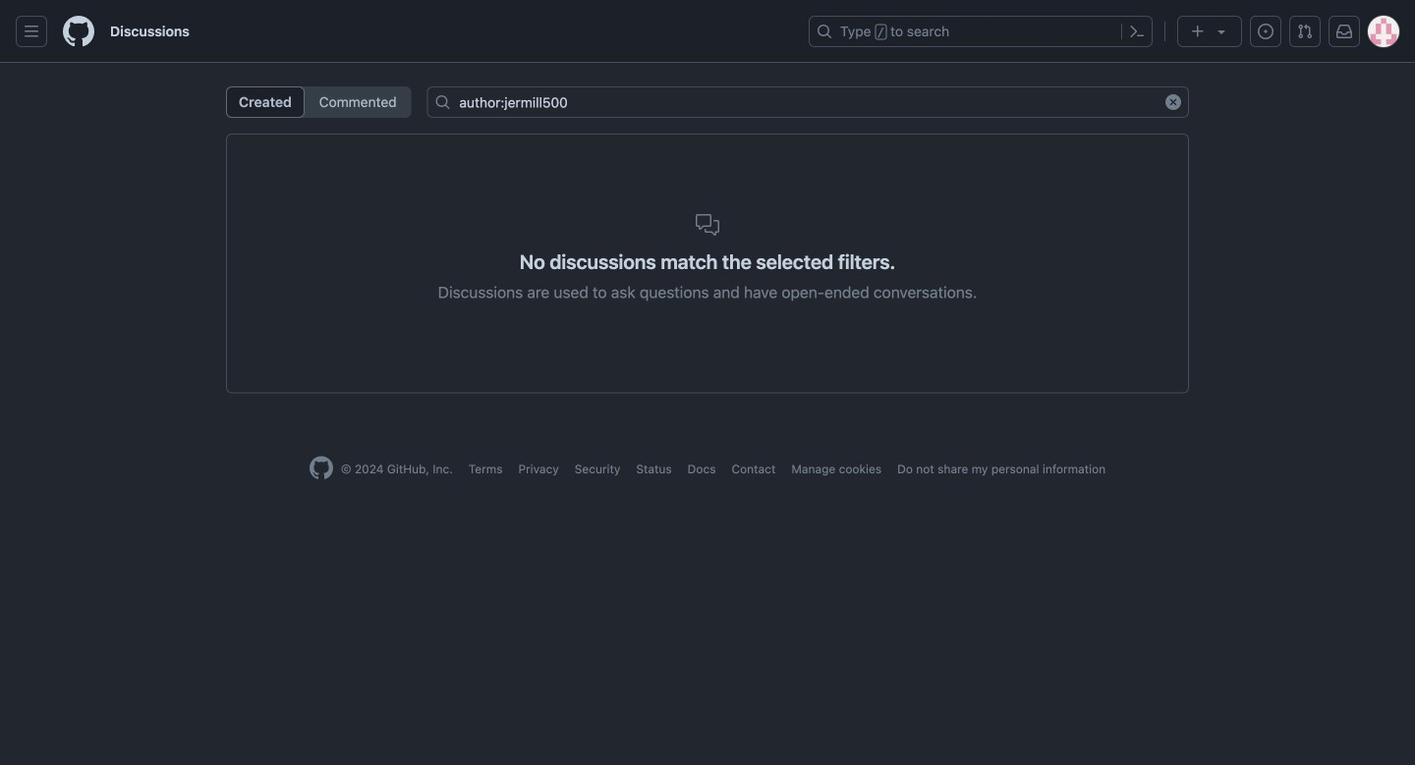 Task type: locate. For each thing, give the bounding box(es) containing it.
homepage image
[[63, 16, 94, 47], [309, 457, 333, 480]]

notifications image
[[1337, 24, 1352, 39]]

1 horizontal spatial homepage image
[[309, 457, 333, 480]]

1 vertical spatial homepage image
[[309, 457, 333, 480]]

Search all discussions text field
[[427, 86, 1189, 118]]

command palette image
[[1129, 24, 1145, 39]]

0 horizontal spatial homepage image
[[63, 16, 94, 47]]

git pull request image
[[1297, 24, 1313, 39]]

list
[[226, 86, 411, 118]]

triangle down image
[[1214, 24, 1230, 39]]



Task type: describe. For each thing, give the bounding box(es) containing it.
comment discussion image
[[696, 213, 719, 237]]

search image
[[435, 94, 451, 110]]

Discussions search field
[[427, 86, 1189, 118]]

plus image
[[1190, 24, 1206, 39]]

0 vertical spatial homepage image
[[63, 16, 94, 47]]

issue opened image
[[1258, 24, 1274, 39]]

clear image
[[1166, 94, 1181, 110]]



Task type: vqa. For each thing, say whether or not it's contained in the screenshot.
comment discussion icon
yes



